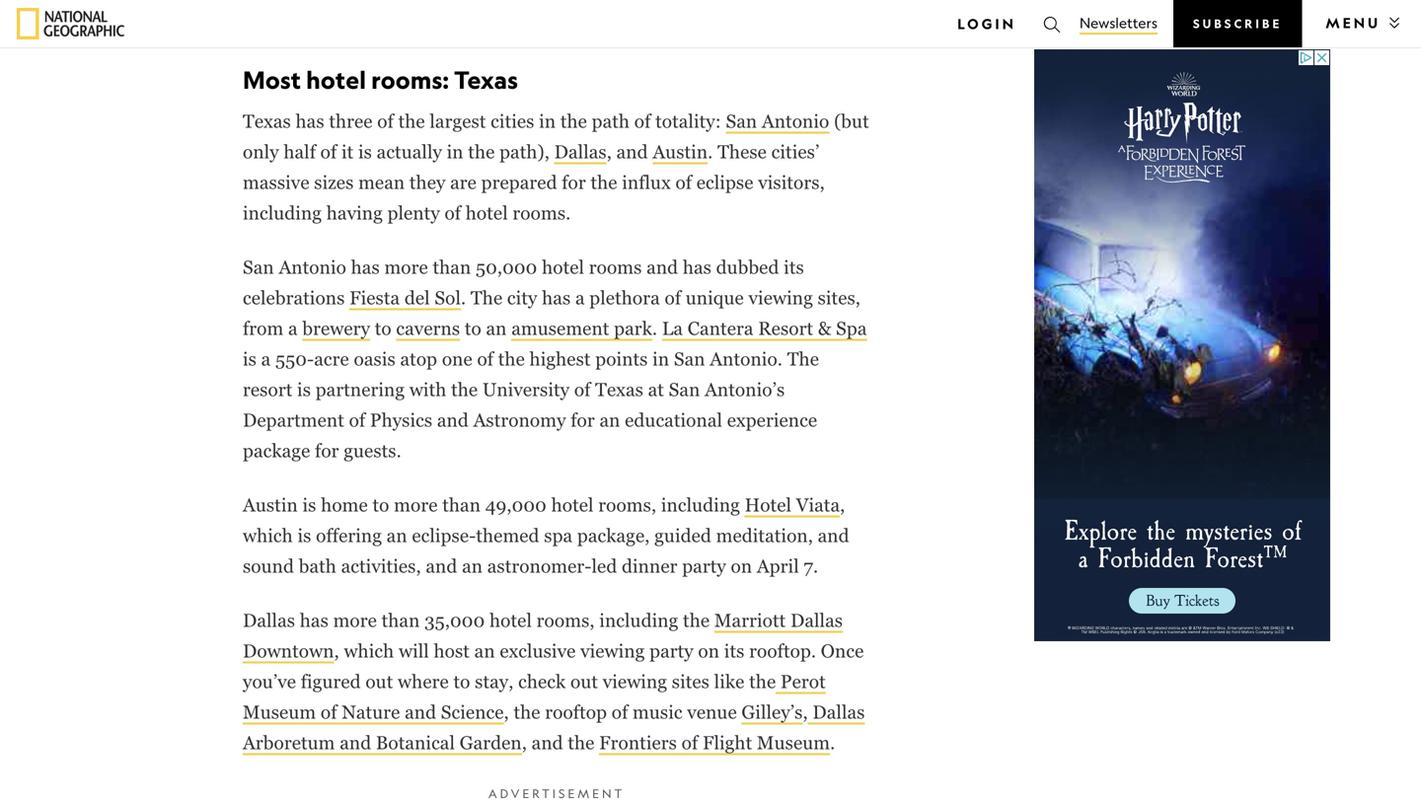 Task type: describe. For each thing, give the bounding box(es) containing it.
dubbed
[[716, 257, 779, 278]]

1 horizontal spatial museum
[[757, 733, 830, 754]]

astronomy
[[473, 410, 566, 431]]

. inside . these cities' massive sizes mean they are prepared for the influx of eclipse visitors, including having plenty of hotel rooms.
[[708, 141, 713, 163]]

on inside , which is offering an eclipse-themed spa package, guided meditation, and sound bath activities, and an astronomer-led dinner party on april 7.
[[731, 556, 753, 577]]

2 vertical spatial than
[[382, 610, 420, 632]]

7.
[[804, 556, 819, 577]]

and inside brewery to caverns to an amusement park . la cantera resort & spa is a 550-acre oasis atop one of the highest points in san antonio. the resort is partnering with the university of texas at san antonio's department of physics and astronomy for an educational experience package for guests.
[[437, 410, 469, 431]]

physics
[[370, 410, 433, 431]]

hotel up the three
[[306, 65, 366, 95]]

which for bath
[[243, 525, 293, 547]]

dallas for dallas has more than 35,000 hotel rooms, including the
[[243, 610, 295, 632]]

venue
[[687, 702, 737, 723]]

perot museum of nature and science
[[243, 672, 826, 723]]

gilley's link
[[742, 702, 803, 725]]

points
[[596, 349, 648, 370]]

stay,
[[475, 672, 514, 693]]

dallas arboretum and botanical garden link
[[243, 702, 865, 756]]

newsletters link
[[1080, 13, 1158, 35]]

dallas for dallas , and austin
[[555, 141, 607, 163]]

oasis
[[354, 349, 396, 370]]

three
[[329, 111, 373, 132]]

and down rooftop
[[532, 733, 563, 754]]

atop
[[400, 349, 438, 370]]

and inside the dallas arboretum and botanical garden
[[340, 733, 371, 754]]

of right the three
[[377, 111, 394, 132]]

0 horizontal spatial texas
[[243, 111, 291, 132]]

path),
[[500, 141, 550, 163]]

, for , and the frontiers of flight museum .
[[522, 733, 527, 754]]

path
[[592, 111, 630, 132]]

1 out from the left
[[366, 672, 393, 693]]

guests.
[[344, 441, 402, 462]]

spa
[[836, 318, 867, 339]]

flight
[[703, 733, 753, 754]]

park
[[614, 318, 653, 339]]

austin is home to more than 49,000 hotel rooms, including hotel viata
[[243, 495, 840, 516]]

1 vertical spatial than
[[443, 495, 481, 516]]

nature
[[342, 702, 400, 723]]

its inside , which will host an exclusive viewing party on its rooftop. once you've figured out where to stay, check out viewing sites like the
[[724, 641, 745, 662]]

once
[[821, 641, 864, 662]]

the down rooftop
[[568, 733, 595, 754]]

50,000
[[476, 257, 538, 278]]

of down are
[[445, 203, 461, 224]]

, for , which is offering an eclipse-themed spa package, guided meditation, and sound bath activities, and an astronomer-led dinner party on april 7.
[[840, 495, 846, 516]]

viewing inside . the city has a plethora of unique viewing sites, from a
[[749, 287, 813, 309]]

an for eclipse-
[[387, 525, 407, 547]]

they
[[410, 172, 446, 193]]

of down highest
[[574, 379, 591, 401]]

0 vertical spatial texas
[[454, 65, 518, 95]]

department
[[243, 410, 344, 431]]

and inside perot museum of nature and science
[[405, 702, 437, 723]]

49,000
[[485, 495, 547, 516]]

where
[[398, 672, 449, 693]]

city
[[507, 287, 538, 309]]

half
[[284, 141, 316, 163]]

frontiers
[[599, 733, 677, 754]]

hotel up the spa
[[552, 495, 594, 516]]

and down viata
[[818, 525, 850, 547]]

dallas has more than 35,000 hotel rooms, including the
[[243, 610, 715, 632]]

activities,
[[341, 556, 421, 577]]

1 vertical spatial more
[[394, 495, 438, 516]]

sol
[[435, 287, 461, 309]]

an down points
[[600, 410, 620, 431]]

led
[[592, 556, 617, 577]]

viata
[[796, 495, 840, 516]]

rooms.
[[513, 203, 571, 224]]

and down eclipse-
[[426, 556, 458, 577]]

&
[[818, 318, 832, 339]]

astronomer-
[[487, 556, 592, 577]]

partnering
[[316, 379, 405, 401]]

, which is offering an eclipse-themed spa package, guided meditation, and sound bath activities, and an astronomer-led dinner party on april 7.
[[243, 495, 850, 577]]

one
[[442, 349, 473, 370]]

mean
[[358, 172, 405, 193]]

. inside brewery to caverns to an amusement park . la cantera resort & spa is a 550-acre oasis atop one of the highest points in san antonio. the resort is partnering with the university of texas at san antonio's department of physics and astronomy for an educational experience package for guests.
[[653, 318, 658, 339]]

rooms:
[[371, 65, 449, 95]]

a inside brewery to caverns to an amusement park . la cantera resort & spa is a 550-acre oasis atop one of the highest points in san antonio. the resort is partnering with the university of texas at san antonio's department of physics and astronomy for an educational experience package for guests.
[[261, 349, 271, 370]]

these
[[718, 141, 767, 163]]

1 vertical spatial a
[[288, 318, 298, 339]]

1 horizontal spatial austin
[[653, 141, 708, 163]]

influx
[[622, 172, 671, 193]]

antonio inside san antonio has more than 50,000 hotel rooms and has dubbed its celebrations
[[279, 257, 347, 278]]

the inside . the city has a plethora of unique viewing sites, from a
[[471, 287, 503, 309]]

marriott dallas downtown
[[243, 610, 843, 662]]

1 vertical spatial including
[[661, 495, 740, 516]]

dallas for dallas arboretum and botanical garden
[[813, 702, 865, 723]]

eclipse-
[[412, 525, 476, 547]]

marriott dallas downtown link
[[243, 610, 843, 664]]

having
[[327, 203, 383, 224]]

its inside san antonio has more than 50,000 hotel rooms and has dubbed its celebrations
[[784, 257, 804, 278]]

brewery to caverns to an amusement park . la cantera resort & spa is a 550-acre oasis atop one of the highest points in san antonio. the resort is partnering with the university of texas at san antonio's department of physics and astronomy for an educational experience package for guests.
[[243, 318, 867, 462]]

largest
[[430, 111, 486, 132]]

0 horizontal spatial austin
[[243, 495, 298, 516]]

dallas inside marriott dallas downtown
[[791, 610, 843, 632]]

to right the home
[[373, 495, 390, 516]]

of right one on the left top of page
[[477, 349, 494, 370]]

1 vertical spatial for
[[571, 410, 595, 431]]

la
[[662, 318, 683, 339]]

caverns link
[[396, 318, 460, 341]]

, which will host an exclusive viewing party on its rooftop. once you've figured out where to stay, check out viewing sites like the
[[243, 641, 864, 693]]

most hotel rooms: texas
[[243, 65, 518, 95]]

national geographic logo - home image
[[17, 8, 124, 39]]

plenty
[[388, 203, 440, 224]]

of down partnering
[[349, 410, 366, 431]]

massive
[[243, 172, 310, 193]]

search image
[[1043, 15, 1062, 35]]

more inside san antonio has more than 50,000 hotel rooms and has dubbed its celebrations
[[385, 257, 428, 278]]

dinner
[[622, 556, 678, 577]]

. the city has a plethora of unique viewing sites, from a
[[243, 287, 861, 339]]

hotel inside san antonio has more than 50,000 hotel rooms and has dubbed its celebrations
[[542, 257, 585, 278]]

highest
[[530, 349, 591, 370]]

hotel
[[745, 495, 792, 516]]

is left the home
[[303, 495, 316, 516]]

check
[[519, 672, 566, 693]]

, for , the rooftop of music venue gilley's ,
[[504, 702, 509, 723]]

the left marriott
[[683, 610, 710, 632]]

in for cities
[[539, 111, 556, 132]]

0 vertical spatial antonio
[[762, 111, 830, 132]]

the up dallas link
[[561, 111, 587, 132]]

antonio.
[[710, 349, 783, 370]]

resort
[[759, 318, 814, 339]]

frontiers of flight museum link
[[599, 733, 830, 756]]

museum inside perot museum of nature and science
[[243, 702, 316, 723]]

2 out from the left
[[571, 672, 598, 693]]

in for actually
[[447, 141, 464, 163]]

has inside . the city has a plethora of unique viewing sites, from a
[[542, 287, 571, 309]]

rooms
[[589, 257, 642, 278]]

spa
[[544, 525, 573, 547]]

1 vertical spatial viewing
[[581, 641, 645, 662]]

, for , which will host an exclusive viewing party on its rooftop. once you've figured out where to stay, check out viewing sites like the
[[334, 641, 339, 662]]

science
[[441, 702, 504, 723]]

to up one on the left top of page
[[465, 318, 482, 339]]

an down eclipse-
[[462, 556, 483, 577]]

. down once
[[830, 733, 836, 754]]

dallas , and austin
[[555, 141, 708, 163]]

to up oasis
[[375, 318, 392, 339]]

san down la at the top left of page
[[674, 349, 706, 370]]

music
[[633, 702, 683, 723]]

san up these
[[726, 111, 758, 132]]



Task type: locate. For each thing, give the bounding box(es) containing it.
in
[[539, 111, 556, 132], [447, 141, 464, 163], [653, 349, 670, 370]]

arboretum
[[243, 733, 335, 754]]

. left these
[[708, 141, 713, 163]]

than up sol
[[433, 257, 471, 278]]

package,
[[577, 525, 650, 547]]

april
[[757, 556, 799, 577]]

a left 550-
[[261, 349, 271, 370]]

austin
[[653, 141, 708, 163], [243, 495, 298, 516]]

1 vertical spatial which
[[344, 641, 394, 662]]

amusement
[[512, 318, 610, 339]]

its
[[784, 257, 804, 278], [724, 641, 745, 662]]

0 vertical spatial party
[[682, 556, 727, 577]]

1 horizontal spatial antonio
[[762, 111, 830, 132]]

with
[[410, 379, 447, 401]]

austin down package
[[243, 495, 298, 516]]

party inside , which will host an exclusive viewing party on its rooftop. once you've figured out where to stay, check out viewing sites like the
[[650, 641, 694, 662]]

texas inside brewery to caverns to an amusement park . la cantera resort & spa is a 550-acre oasis atop one of the highest points in san antonio. the resort is partnering with the university of texas at san antonio's department of physics and astronomy for an educational experience package for guests.
[[595, 379, 644, 401]]

2 vertical spatial a
[[261, 349, 271, 370]]

museum down 'gilley's' link
[[757, 733, 830, 754]]

0 vertical spatial on
[[731, 556, 753, 577]]

is up bath
[[298, 525, 311, 547]]

1 vertical spatial museum
[[757, 733, 830, 754]]

the down resort
[[788, 349, 820, 370]]

2 horizontal spatial a
[[576, 287, 585, 309]]

marriott
[[715, 610, 786, 632]]

including down dinner at left bottom
[[600, 610, 679, 632]]

texas
[[454, 65, 518, 95], [243, 111, 291, 132], [595, 379, 644, 401]]

san up celebrations
[[243, 257, 274, 278]]

out
[[366, 672, 393, 693], [571, 672, 598, 693]]

like
[[715, 672, 745, 693]]

0 vertical spatial including
[[243, 203, 322, 224]]

0 horizontal spatial the
[[471, 287, 503, 309]]

which up sound
[[243, 525, 293, 547]]

in inside (but only half of it is actually in the path),
[[447, 141, 464, 163]]

1 horizontal spatial on
[[731, 556, 753, 577]]

antonio up celebrations
[[279, 257, 347, 278]]

are
[[450, 172, 477, 193]]

san antonio link
[[726, 111, 830, 134]]

antonio
[[762, 111, 830, 132], [279, 257, 347, 278]]

and
[[617, 141, 648, 163], [647, 257, 678, 278], [437, 410, 469, 431], [818, 525, 850, 547], [426, 556, 458, 577], [405, 702, 437, 723], [340, 733, 371, 754], [532, 733, 563, 754]]

0 horizontal spatial museum
[[243, 702, 316, 723]]

you've
[[243, 672, 296, 693]]

sites,
[[818, 287, 861, 309]]

botanical
[[376, 733, 455, 754]]

will
[[399, 641, 429, 662]]

party down guided
[[682, 556, 727, 577]]

unique
[[686, 287, 744, 309]]

san antonio has more than 50,000 hotel rooms and has dubbed its celebrations
[[243, 257, 804, 309]]

, down the perot museum of nature and science link
[[522, 733, 527, 754]]

and down nature
[[340, 733, 371, 754]]

party up sites
[[650, 641, 694, 662]]

0 vertical spatial for
[[562, 172, 586, 193]]

0 horizontal spatial antonio
[[279, 257, 347, 278]]

has up unique in the top of the page
[[683, 257, 712, 278]]

1 vertical spatial antonio
[[279, 257, 347, 278]]

texas up only
[[243, 111, 291, 132]]

of down austin link
[[676, 172, 692, 193]]

on inside , which will host an exclusive viewing party on its rooftop. once you've figured out where to stay, check out viewing sites like the
[[698, 641, 720, 662]]

to down host
[[454, 672, 470, 693]]

a right from
[[288, 318, 298, 339]]

and inside san antonio has more than 50,000 hotel rooms and has dubbed its celebrations
[[647, 257, 678, 278]]

rooftop.
[[749, 641, 817, 662]]

an inside , which will host an exclusive viewing party on its rooftop. once you've figured out where to stay, check out viewing sites like the
[[475, 641, 495, 662]]

out up nature
[[366, 672, 393, 693]]

actually
[[377, 141, 442, 163]]

for right astronomy
[[571, 410, 595, 431]]

, and the frontiers of flight museum .
[[522, 733, 836, 754]]

university
[[483, 379, 570, 401]]

has up fiesta
[[351, 257, 380, 278]]

la cantera resort & spa link
[[662, 318, 867, 341]]

celebrations
[[243, 287, 345, 309]]

0 vertical spatial its
[[784, 257, 804, 278]]

hotel up . the city has a plethora of unique viewing sites, from a
[[542, 257, 585, 278]]

sound
[[243, 556, 294, 577]]

guided
[[655, 525, 712, 547]]

is down 550-
[[297, 379, 311, 401]]

texas has three of the largest cities in the path of totality: san antonio
[[243, 111, 830, 132]]

the inside . these cities' massive sizes mean they are prepared for the influx of eclipse visitors, including having plenty of hotel rooms.
[[591, 172, 618, 193]]

, inside , which is offering an eclipse-themed spa package, guided meditation, and sound bath activities, and an astronomer-led dinner party on april 7.
[[840, 495, 846, 516]]

2 vertical spatial texas
[[595, 379, 644, 401]]

texas down points
[[595, 379, 644, 401]]

0 vertical spatial in
[[539, 111, 556, 132]]

is
[[358, 141, 372, 163], [243, 349, 257, 370], [297, 379, 311, 401], [303, 495, 316, 516], [298, 525, 311, 547]]

brewery link
[[303, 318, 370, 341]]

downtown
[[243, 641, 334, 662]]

2 horizontal spatial in
[[653, 349, 670, 370]]

the
[[398, 111, 425, 132], [561, 111, 587, 132], [468, 141, 495, 163], [591, 172, 618, 193], [498, 349, 525, 370], [451, 379, 478, 401], [683, 610, 710, 632], [750, 672, 776, 693], [514, 702, 541, 723], [568, 733, 595, 754]]

dallas down perot
[[813, 702, 865, 723]]

brewery
[[303, 318, 370, 339]]

the left city
[[471, 287, 503, 309]]

. left la at the top left of page
[[653, 318, 658, 339]]

san inside san antonio has more than 50,000 hotel rooms and has dubbed its celebrations
[[243, 257, 274, 278]]

sizes
[[314, 172, 354, 193]]

35,000
[[425, 610, 485, 632]]

the up university
[[498, 349, 525, 370]]

dallas down path
[[555, 141, 607, 163]]

, up figured
[[334, 641, 339, 662]]

1 vertical spatial on
[[698, 641, 720, 662]]

acre
[[314, 349, 349, 370]]

0 vertical spatial austin
[[653, 141, 708, 163]]

offering
[[316, 525, 382, 547]]

1 vertical spatial texas
[[243, 111, 291, 132]]

rooftop
[[545, 702, 607, 723]]

subscribe link
[[1174, 0, 1303, 47]]

del
[[405, 287, 430, 309]]

0 horizontal spatial on
[[698, 641, 720, 662]]

in right cities
[[539, 111, 556, 132]]

in inside brewery to caverns to an amusement park . la cantera resort & spa is a 550-acre oasis atop one of the highest points in san antonio. the resort is partnering with the university of texas at san antonio's department of physics and astronomy for an educational experience package for guests.
[[653, 349, 670, 370]]

2 horizontal spatial texas
[[595, 379, 644, 401]]

, down perot
[[803, 702, 808, 723]]

resort
[[243, 379, 293, 401]]

2 vertical spatial in
[[653, 349, 670, 370]]

0 vertical spatial than
[[433, 257, 471, 278]]

an for amusement
[[486, 318, 507, 339]]

dallas inside the dallas arboretum and botanical garden
[[813, 702, 865, 723]]

1 horizontal spatial out
[[571, 672, 598, 693]]

austin down totality:
[[653, 141, 708, 163]]

0 vertical spatial which
[[243, 525, 293, 547]]

totality:
[[656, 111, 722, 132]]

visitors,
[[758, 172, 825, 193]]

is down from
[[243, 349, 257, 370]]

of inside . the city has a plethora of unique viewing sites, from a
[[665, 287, 681, 309]]

1 vertical spatial rooms,
[[537, 610, 595, 632]]

hotel viata link
[[745, 495, 840, 518]]

viewing up , the rooftop of music venue gilley's ,
[[603, 672, 668, 693]]

hotel up the exclusive
[[490, 610, 532, 632]]

1 vertical spatial in
[[447, 141, 464, 163]]

2 vertical spatial including
[[600, 610, 679, 632]]

in up at
[[653, 349, 670, 370]]

and down 'where'
[[405, 702, 437, 723]]

of inside (but only half of it is actually in the path),
[[321, 141, 337, 163]]

than inside san antonio has more than 50,000 hotel rooms and has dubbed its celebrations
[[433, 257, 471, 278]]

1 horizontal spatial a
[[288, 318, 298, 339]]

. inside . the city has a plethora of unique viewing sites, from a
[[461, 287, 466, 309]]

of right path
[[635, 111, 651, 132]]

on left april
[[731, 556, 753, 577]]

1 horizontal spatial its
[[784, 257, 804, 278]]

. right del
[[461, 287, 466, 309]]

of inside perot museum of nature and science
[[321, 702, 337, 723]]

1 vertical spatial austin
[[243, 495, 298, 516]]

for inside . these cities' massive sizes mean they are prepared for the influx of eclipse visitors, including having plenty of hotel rooms.
[[562, 172, 586, 193]]

at
[[648, 379, 664, 401]]

it
[[342, 141, 354, 163]]

and down with
[[437, 410, 469, 431]]

museum up arboretum
[[243, 702, 316, 723]]

on up sites
[[698, 641, 720, 662]]

including up guided
[[661, 495, 740, 516]]

0 vertical spatial more
[[385, 257, 428, 278]]

1 horizontal spatial texas
[[454, 65, 518, 95]]

has up amusement
[[542, 287, 571, 309]]

0 horizontal spatial out
[[366, 672, 393, 693]]

0 vertical spatial the
[[471, 287, 503, 309]]

only
[[243, 141, 279, 163]]

the up are
[[468, 141, 495, 163]]

the down check
[[514, 702, 541, 723]]

caverns
[[396, 318, 460, 339]]

an down dallas has more than 35,000 hotel rooms, including the
[[475, 641, 495, 662]]

a up amusement park link
[[576, 287, 585, 309]]

texas up cities
[[454, 65, 518, 95]]

from
[[243, 318, 284, 339]]

austin link
[[653, 141, 708, 164]]

has up half on the left of page
[[296, 111, 324, 132]]

is right it
[[358, 141, 372, 163]]

advertisement region
[[1035, 49, 1331, 642]]

1 vertical spatial party
[[650, 641, 694, 662]]

1 horizontal spatial which
[[344, 641, 394, 662]]

home
[[321, 495, 368, 516]]

an
[[486, 318, 507, 339], [600, 410, 620, 431], [387, 525, 407, 547], [462, 556, 483, 577], [475, 641, 495, 662]]

0 vertical spatial rooms,
[[599, 495, 657, 516]]

hotel inside . these cities' massive sizes mean they are prepared for the influx of eclipse visitors, including having plenty of hotel rooms.
[[466, 203, 508, 224]]

which inside , which will host an exclusive viewing party on its rooftop. once you've figured out where to stay, check out viewing sites like the
[[344, 641, 394, 662]]

of down figured
[[321, 702, 337, 723]]

the up actually
[[398, 111, 425, 132]]

cities'
[[772, 141, 820, 163]]

than
[[433, 257, 471, 278], [443, 495, 481, 516], [382, 610, 420, 632]]

login
[[958, 15, 1017, 33]]

the inside brewery to caverns to an amusement park . la cantera resort & spa is a 550-acre oasis atop one of the highest points in san antonio. the resort is partnering with the university of texas at san antonio's department of physics and astronomy for an educational experience package for guests.
[[788, 349, 820, 370]]

rooms, up the exclusive
[[537, 610, 595, 632]]

an for exclusive
[[475, 641, 495, 662]]

its up like
[[724, 641, 745, 662]]

its right dubbed
[[784, 257, 804, 278]]

a
[[576, 287, 585, 309], [288, 318, 298, 339], [261, 349, 271, 370]]

to
[[375, 318, 392, 339], [465, 318, 482, 339], [373, 495, 390, 516], [454, 672, 470, 693]]

more down activities,
[[333, 610, 377, 632]]

, right "hotel"
[[840, 495, 846, 516]]

0 vertical spatial viewing
[[749, 287, 813, 309]]

0 horizontal spatial in
[[447, 141, 464, 163]]

the inside , which will host an exclusive viewing party on its rooftop. once you've figured out where to stay, check out viewing sites like the
[[750, 672, 776, 693]]

, down path
[[607, 141, 612, 163]]

which inside , which is offering an eclipse-themed spa package, guided meditation, and sound bath activities, and an astronomer-led dinner party on april 7.
[[243, 525, 293, 547]]

antonio's
[[705, 379, 785, 401]]

than up will
[[382, 610, 420, 632]]

hotel
[[306, 65, 366, 95], [466, 203, 508, 224], [542, 257, 585, 278], [552, 495, 594, 516], [490, 610, 532, 632]]

fiesta del sol
[[350, 287, 461, 309]]

an up activities,
[[387, 525, 407, 547]]

themed
[[476, 525, 540, 547]]

0 horizontal spatial rooms,
[[537, 610, 595, 632]]

hotel down are
[[466, 203, 508, 224]]

is inside , which is offering an eclipse-themed spa package, guided meditation, and sound bath activities, and an astronomer-led dinner party on april 7.
[[298, 525, 311, 547]]

rooms, up package,
[[599, 495, 657, 516]]

for down department
[[315, 441, 339, 462]]

1 horizontal spatial rooms,
[[599, 495, 657, 516]]

of left flight
[[682, 733, 698, 754]]

0 horizontal spatial its
[[724, 641, 745, 662]]

than up eclipse-
[[443, 495, 481, 516]]

1 horizontal spatial in
[[539, 111, 556, 132]]

1 vertical spatial its
[[724, 641, 745, 662]]

0 vertical spatial a
[[576, 287, 585, 309]]

in down largest
[[447, 141, 464, 163]]

more up eclipse-
[[394, 495, 438, 516]]

including inside . these cities' massive sizes mean they are prepared for the influx of eclipse visitors, including having plenty of hotel rooms.
[[243, 203, 322, 224]]

on
[[731, 556, 753, 577], [698, 641, 720, 662]]

2 vertical spatial viewing
[[603, 672, 668, 693]]

out up rooftop
[[571, 672, 598, 693]]

perot
[[781, 672, 826, 693]]

0 horizontal spatial which
[[243, 525, 293, 547]]

2 vertical spatial more
[[333, 610, 377, 632]]

2 vertical spatial for
[[315, 441, 339, 462]]

dallas link
[[555, 141, 607, 164]]

1 horizontal spatial the
[[788, 349, 820, 370]]

more
[[385, 257, 428, 278], [394, 495, 438, 516], [333, 610, 377, 632]]

to inside , which will host an exclusive viewing party on its rooftop. once you've figured out where to stay, check out viewing sites like the
[[454, 672, 470, 693]]

subscribe
[[1194, 16, 1283, 31]]

gilley's
[[742, 702, 803, 723]]

party inside , which is offering an eclipse-themed spa package, guided meditation, and sound bath activities, and an astronomer-led dinner party on april 7.
[[682, 556, 727, 577]]

0 horizontal spatial a
[[261, 349, 271, 370]]

menu
[[1326, 14, 1381, 32]]

is inside (but only half of it is actually in the path),
[[358, 141, 372, 163]]

the down one on the left top of page
[[451, 379, 478, 401]]

viewing up rooftop
[[581, 641, 645, 662]]

the up gilley's
[[750, 672, 776, 693]]

an down san antonio has more than 50,000 hotel rooms and has dubbed its celebrations
[[486, 318, 507, 339]]

san right at
[[669, 379, 700, 401]]

has up downtown
[[300, 610, 329, 632]]

host
[[434, 641, 470, 662]]

0 vertical spatial museum
[[243, 702, 316, 723]]

which for figured
[[344, 641, 394, 662]]

, inside , which will host an exclusive viewing party on its rooftop. once you've figured out where to stay, check out viewing sites like the
[[334, 641, 339, 662]]

the inside (but only half of it is actually in the path),
[[468, 141, 495, 163]]

of up frontiers
[[612, 702, 628, 723]]

plethora
[[590, 287, 660, 309]]

dallas up downtown
[[243, 610, 295, 632]]

and right rooms
[[647, 257, 678, 278]]

and up "influx"
[[617, 141, 648, 163]]

1 vertical spatial the
[[788, 349, 820, 370]]

package
[[243, 441, 310, 462]]

newsletters
[[1080, 14, 1158, 31]]

for down dallas link
[[562, 172, 586, 193]]



Task type: vqa. For each thing, say whether or not it's contained in the screenshot.
rooms:
yes



